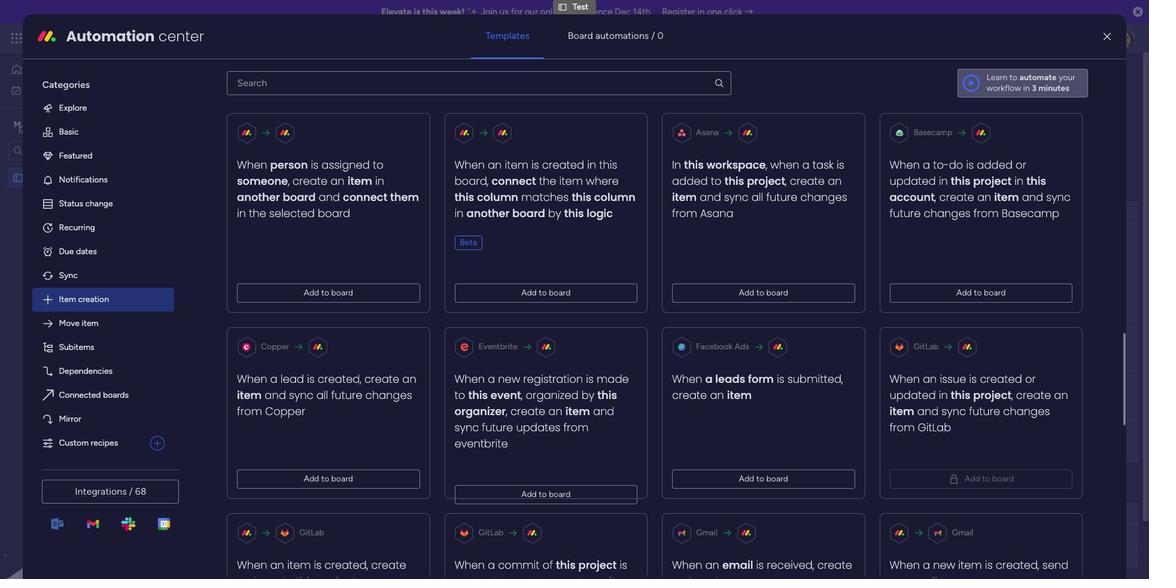 Task type: locate. For each thing, give the bounding box(es) containing it.
main left table
[[200, 112, 218, 122]]

matches
[[522, 190, 569, 205]]

create inside the is pushed to master, create an
[[554, 574, 589, 580]]

dates
[[76, 247, 97, 257]]

test for test production pipeline
[[206, 182, 229, 197]]

priority field down in
[[667, 206, 700, 219]]

/ left 68
[[129, 486, 133, 497]]

1 horizontal spatial work
[[97, 31, 118, 45]]

new project down 'main table' button
[[186, 144, 233, 154]]

0 vertical spatial priority field
[[667, 206, 700, 219]]

0 horizontal spatial your
[[491, 90, 508, 101]]

0 vertical spatial column information image
[[542, 208, 551, 218]]

when for when a to-do is added or updated in
[[890, 157, 920, 172]]

automations
[[596, 30, 649, 41]]

2 priority from the top
[[670, 509, 697, 519]]

timeline
[[835, 207, 867, 218], [835, 509, 867, 519]]

project.
[[260, 90, 289, 101]]

copper up lead
[[261, 342, 289, 352]]

when a new registration is made to
[[455, 372, 629, 403]]

sync for and sync future updates from eventbrite
[[455, 420, 479, 435]]

workspace up and sync all future changes from asana
[[707, 157, 766, 172]]

where up the logic
[[586, 174, 619, 189]]

pipeline
[[294, 182, 337, 197]]

14th
[[633, 7, 651, 17]]

main right workspace icon
[[28, 119, 49, 130]]

1 gmail from the left
[[697, 528, 718, 538]]

1 horizontal spatial column
[[595, 190, 636, 205]]

organized
[[526, 388, 579, 403]]

1 inside button
[[1093, 70, 1096, 80]]

created, inside when an item is created, create an issue in
[[325, 558, 369, 573]]

0 vertical spatial due date
[[583, 207, 617, 218]]

0 vertical spatial due
[[583, 207, 598, 218]]

when for when a new registration is made to
[[455, 372, 485, 387]]

created inside 'when an item is created in this board,'
[[543, 157, 585, 172]]

new up test building
[[226, 242, 244, 253]]

test down the new project button on the left of the page
[[206, 182, 229, 197]]

status down matches at left
[[506, 207, 530, 218]]

by
[[549, 206, 562, 221], [582, 388, 595, 403]]

your up minutes
[[1059, 72, 1076, 83]]

1 vertical spatial timeline
[[835, 509, 867, 519]]

1 vertical spatial dec
[[588, 391, 602, 400]]

when for when a commit of this project
[[455, 558, 485, 573]]

sync for and sync all future changes from asana
[[725, 190, 749, 205]]

another up beta
[[467, 206, 510, 221]]

added for or
[[977, 157, 1013, 172]]

v2 search image
[[269, 142, 278, 156]]

add for this account
[[957, 288, 972, 298]]

of for any
[[250, 90, 258, 101]]

invite / 1
[[1064, 70, 1096, 80]]

0 vertical spatial another
[[237, 190, 280, 205]]

future inside and sync all future changes from copper
[[332, 388, 363, 403]]

Status field
[[503, 206, 533, 219], [503, 508, 533, 521]]

test inside list box
[[28, 173, 44, 183]]

0 vertical spatial new
[[498, 372, 521, 387]]

and inside and sync all future changes from copper
[[265, 388, 286, 403]]

custom recipes option
[[33, 432, 146, 456]]

all for asana
[[752, 190, 764, 205]]

is inside the is pushed to master, create an
[[620, 558, 628, 573]]

connect down assigned
[[343, 190, 388, 205]]

owners,
[[318, 90, 347, 101]]

all inside and sync all future changes from copper
[[317, 388, 329, 403]]

0 vertical spatial date
[[600, 207, 617, 218]]

1 vertical spatial , create an item
[[506, 404, 591, 419]]

main
[[200, 112, 218, 122], [28, 119, 49, 130]]

add to board button for someone
[[237, 284, 420, 303]]

0 horizontal spatial column information image
[[542, 208, 551, 218]]

0 horizontal spatial 1
[[402, 296, 405, 303]]

filter by anything image
[[418, 142, 433, 156]]

when for when a leads form
[[673, 372, 703, 387]]

added down in
[[673, 174, 708, 189]]

test left publishing
[[226, 390, 242, 400]]

new project button
[[181, 139, 238, 159]]

test publishing
[[226, 390, 282, 400]]

and left keep
[[399, 90, 412, 101]]

0 vertical spatial see
[[209, 33, 224, 43]]

add for this organizer
[[522, 490, 537, 500]]

sync inside and sync future changes from gitlab
[[942, 404, 967, 419]]

1 vertical spatial copper
[[265, 404, 306, 419]]

, create an item down the organized
[[506, 404, 591, 419]]

None search field
[[227, 71, 731, 95]]

, create an item
[[935, 190, 1020, 205], [506, 404, 591, 419]]

test list box
[[0, 165, 153, 350]]

0 vertical spatial production
[[232, 182, 291, 197]]

0 vertical spatial this project , create an item
[[673, 174, 842, 205]]

0 horizontal spatial new
[[498, 372, 521, 387]]

gmail up when a new item is created, send an
[[952, 528, 974, 538]]

test right public board image
[[28, 173, 44, 183]]

another inside when person is assigned to someone , create an item in another board and connect them in the selected board
[[237, 190, 280, 205]]

created for connect
[[543, 157, 585, 172]]

0 horizontal spatial connect
[[343, 190, 388, 205]]

an inside when an issue is created or updated in
[[923, 372, 937, 387]]

gmail up "when an email"
[[697, 528, 718, 538]]

event
[[491, 388, 522, 403]]

1 horizontal spatial , create an item
[[935, 190, 1020, 205]]

1 vertical spatial priority field
[[667, 508, 700, 521]]

connect inside when person is assigned to someone , create an item in another board and connect them in the selected board
[[343, 190, 388, 205]]

item inside 'option'
[[82, 318, 98, 329]]

by inside connect the item where this column matches this column in another board by this logic
[[549, 206, 562, 221]]

1 vertical spatial or
[[1026, 372, 1036, 387]]

option
[[0, 167, 153, 169]]

another down someone
[[237, 190, 280, 205]]

2 priority field from the top
[[667, 508, 700, 521]]

0 horizontal spatial /
[[129, 486, 133, 497]]

work right "my" at the left top
[[40, 85, 58, 95]]

a inside when a new registration is made to
[[488, 372, 495, 387]]

and sync future changes from gitlab
[[890, 404, 1051, 435]]

new inside button
[[186, 144, 204, 154]]

to
[[1010, 72, 1018, 83], [373, 157, 384, 172], [711, 174, 722, 189], [322, 288, 330, 298], [539, 288, 547, 298], [757, 288, 765, 298], [974, 288, 982, 298], [455, 388, 466, 403], [322, 474, 330, 484], [757, 474, 765, 484], [539, 490, 547, 500], [498, 574, 509, 580]]

2 due date from the top
[[583, 509, 617, 519]]

add to board button for this project
[[673, 284, 855, 303]]

1 horizontal spatial new
[[226, 242, 244, 253]]

and down 14
[[594, 404, 615, 419]]

dec left 14
[[588, 391, 602, 400]]

3
[[1032, 83, 1037, 93]]

2 status field from the top
[[503, 508, 533, 521]]

1 vertical spatial owner field
[[433, 508, 464, 521]]

a
[[803, 157, 810, 172], [923, 157, 931, 172], [271, 372, 278, 387], [488, 372, 495, 387], [706, 372, 713, 387], [488, 558, 495, 573], [923, 558, 931, 573]]

priority down in
[[670, 207, 697, 218]]

this project in
[[951, 174, 1027, 189]]

Owner field
[[433, 206, 464, 219], [433, 508, 464, 521]]

the up matches at left
[[540, 174, 557, 189]]

is inside is received, create an item in
[[757, 558, 764, 573]]

to inside when person is assigned to someone , create an item in another board and connect them in the selected board
[[373, 157, 384, 172]]

when
[[237, 157, 268, 172], [455, 157, 485, 172], [890, 157, 920, 172], [237, 372, 268, 387], [455, 372, 485, 387], [673, 372, 703, 387], [890, 372, 920, 387], [237, 558, 268, 573], [455, 558, 485, 573], [673, 558, 703, 573], [890, 558, 920, 573]]

1 vertical spatial all
[[317, 388, 329, 403]]

add for this project
[[739, 288, 755, 298]]

custom
[[59, 438, 89, 448]]

0 vertical spatial where
[[466, 90, 489, 101]]

basecamp down integrate at the right
[[914, 127, 953, 138]]

created, inside when a new item is created, send an
[[996, 558, 1040, 573]]

all right publishing
[[317, 388, 329, 403]]

from for and sync future updates from eventbrite
[[564, 420, 589, 435]]

sync inside and sync all future changes from copper
[[289, 388, 314, 403]]

and inside and sync all future changes from asana
[[700, 190, 722, 205]]

✨
[[467, 7, 478, 17]]

add to board for this account
[[957, 288, 1006, 298]]

1 horizontal spatial /
[[652, 30, 655, 41]]

0 vertical spatial workspace
[[51, 119, 98, 130]]

1
[[1093, 70, 1096, 80], [402, 296, 405, 303]]

main workspace
[[28, 119, 98, 130]]

1 due date field from the top
[[580, 206, 620, 219]]

and down this project in
[[1023, 190, 1044, 205]]

0 horizontal spatial the
[[249, 206, 267, 221]]

1 timeline from the top
[[835, 207, 867, 218]]

work for monday
[[97, 31, 118, 45]]

beta
[[460, 238, 477, 248]]

project down 'main table' button
[[206, 144, 233, 154]]

all for copper
[[317, 388, 329, 403]]

main inside 'workspace selection' element
[[28, 119, 49, 130]]

1 horizontal spatial 1
[[1093, 70, 1096, 80]]

in inside your workflow in
[[1024, 83, 1030, 93]]

2 timeline field from the top
[[832, 508, 870, 521]]

work
[[97, 31, 118, 45], [40, 85, 58, 95]]

in inside when a to-do is added or updated in
[[939, 174, 948, 189]]

sync for and sync future changes from basecamp
[[1047, 190, 1071, 205]]

priority up "when an email"
[[670, 509, 697, 519]]

1 horizontal spatial main
[[200, 112, 218, 122]]

main table button
[[181, 108, 249, 127]]

1 vertical spatial 1
[[402, 296, 405, 303]]

add for item
[[739, 474, 755, 484]]

and down lead
[[265, 388, 286, 403]]

2 horizontal spatial /
[[1087, 70, 1091, 80]]

Timeline field
[[832, 206, 870, 219], [832, 508, 870, 521]]

workflow
[[987, 83, 1021, 93]]

of up master,
[[543, 558, 553, 573]]

status field up "commit" at left
[[503, 508, 533, 521]]

1 updated from the top
[[890, 174, 936, 189]]

0 vertical spatial new
[[186, 144, 204, 154]]

status up "commit" at left
[[506, 509, 530, 519]]

where right track
[[466, 90, 489, 101]]

sync inside and sync all future changes from asana
[[725, 190, 749, 205]]

a for when a new registration is made to
[[488, 372, 495, 387]]

by left 14
[[582, 388, 595, 403]]

post production assessment
[[206, 484, 361, 499]]

automation  center image
[[37, 27, 57, 46]]

created up connect the item where this column matches this column in another board by this logic
[[543, 157, 585, 172]]

0 vertical spatial created
[[543, 157, 585, 172]]

all down , when a task is added to
[[752, 190, 764, 205]]

activity button
[[981, 66, 1038, 85]]

when for when a lead is created, create an item
[[237, 372, 268, 387]]

new down 'main table' button
[[186, 144, 204, 154]]

0 vertical spatial due date field
[[580, 206, 620, 219]]

status change option
[[33, 192, 174, 216]]

updates
[[517, 420, 561, 435]]

the
[[540, 174, 557, 189], [249, 206, 267, 221]]

and inside and sync future changes from gitlab
[[918, 404, 939, 419]]

and for and sync future changes from gitlab
[[918, 404, 939, 419]]

gitlab down when an issue is created or updated in
[[918, 420, 952, 435]]

from inside and sync future updates from eventbrite
[[564, 420, 589, 435]]

categories heading
[[33, 69, 174, 96]]

your left stands.
[[491, 90, 508, 101]]

1 priority from the top
[[670, 207, 697, 218]]

gitlab up "commit" at left
[[479, 528, 504, 538]]

Due date field
[[580, 206, 620, 219], [580, 508, 620, 521]]

to inside , when a task is added to
[[711, 174, 722, 189]]

0 vertical spatial updated
[[890, 174, 936, 189]]

new inside when a new item is created, send an
[[934, 558, 956, 573]]

0 horizontal spatial , create an item
[[506, 404, 591, 419]]

of right track
[[456, 90, 463, 101]]

production right post
[[232, 484, 292, 499]]

sync inside and sync future changes from basecamp
[[1047, 190, 1071, 205]]

notifications option
[[33, 168, 174, 192]]

create inside is submitted, create an
[[673, 388, 708, 403]]

changes inside and sync all future changes from copper
[[366, 388, 413, 403]]

james peterson image
[[1116, 29, 1135, 48]]

invite / 1 button
[[1042, 66, 1102, 85]]

by down matches at left
[[549, 206, 562, 221]]

project
[[206, 144, 233, 154], [299, 207, 326, 217], [246, 242, 273, 253], [299, 509, 326, 519]]

and for and sync all future changes from asana
[[700, 190, 722, 205]]

priority field up "when an email"
[[667, 508, 700, 521]]

board,
[[455, 174, 489, 189]]

test left the "building"
[[226, 292, 242, 302]]

an inside when a new item is created, send an
[[890, 574, 904, 580]]

1 horizontal spatial added
[[977, 157, 1013, 172]]

0 vertical spatial or
[[1016, 157, 1027, 172]]

project down selected
[[246, 242, 273, 253]]

2 column from the left
[[595, 190, 636, 205]]

a inside when a lead is created, create an item
[[271, 372, 278, 387]]

0 horizontal spatial column
[[477, 190, 519, 205]]

a inside when a to-do is added or updated in
[[923, 157, 931, 172]]

this
[[423, 7, 438, 17], [600, 157, 618, 172], [685, 157, 704, 172], [725, 174, 745, 189], [951, 174, 971, 189], [1027, 174, 1047, 189], [455, 190, 475, 205], [572, 190, 592, 205], [565, 206, 584, 221], [469, 388, 488, 403], [598, 388, 618, 403], [951, 388, 971, 403], [556, 558, 576, 573]]

v2 overdue deadline image
[[562, 291, 572, 303]]

add to board for this project
[[739, 288, 789, 298]]

created,
[[318, 372, 362, 387], [325, 558, 369, 573], [996, 558, 1040, 573]]

/ inside button
[[129, 486, 133, 497]]

autopilot image
[[1038, 109, 1049, 124]]

0 horizontal spatial of
[[250, 90, 258, 101]]

my work
[[26, 85, 58, 95]]

0 horizontal spatial work
[[40, 85, 58, 95]]

item inside is received, create an item in
[[690, 574, 713, 580]]

is inside when person is assigned to someone , create an item in another board and connect them in the selected board
[[311, 157, 319, 172]]

0 vertical spatial owner field
[[433, 206, 464, 219]]

item inside when a lead is created, create an item
[[237, 388, 262, 403]]

work right monday
[[97, 31, 118, 45]]

1 horizontal spatial column information image
[[625, 510, 635, 519]]

new inside when a new registration is made to
[[498, 372, 521, 387]]

copper down publishing
[[265, 404, 306, 419]]

see inside button
[[209, 33, 224, 43]]

and inside and sync future changes from basecamp
[[1023, 190, 1044, 205]]

1 horizontal spatial gmail
[[952, 528, 974, 538]]

connected boards option
[[33, 384, 174, 408]]

1 vertical spatial due
[[59, 247, 74, 257]]

this event , organized by
[[469, 388, 598, 403]]

1 vertical spatial created
[[981, 372, 1023, 387]]

add to favorites image
[[250, 69, 262, 81]]

new project
[[186, 144, 233, 154], [226, 242, 273, 253]]

in inside is received, create an item in
[[716, 574, 725, 580]]

monday
[[53, 31, 94, 45]]

1 vertical spatial date
[[600, 509, 617, 519]]

0 vertical spatial timeline field
[[832, 206, 870, 219]]

and sync all future changes from asana
[[673, 190, 848, 221]]

added up this project in
[[977, 157, 1013, 172]]

0 vertical spatial by
[[549, 206, 562, 221]]

2 owner field from the top
[[433, 508, 464, 521]]

learn
[[987, 72, 1008, 83]]

and down when an issue is created or updated in
[[918, 404, 939, 419]]

column information image
[[877, 208, 886, 218], [542, 510, 551, 519], [877, 510, 886, 519]]

column information image for due date
[[625, 510, 635, 519]]

in inside 'when an item is created in this board,'
[[588, 157, 597, 172]]

recipes
[[91, 438, 118, 448]]

0 vertical spatial new project
[[186, 144, 233, 154]]

0 vertical spatial /
[[652, 30, 655, 41]]

create inside is received, create an item in
[[818, 558, 853, 573]]

see left plans
[[209, 33, 224, 43]]

table
[[220, 112, 240, 122]]

0 vertical spatial work
[[97, 31, 118, 45]]

when a lead is created, create an item
[[237, 372, 417, 403]]

column down board,
[[477, 190, 519, 205]]

1 vertical spatial due date field
[[580, 508, 620, 521]]

see for see more
[[546, 90, 560, 100]]

when inside when a lead is created, create an item
[[237, 372, 268, 387]]

a inside when a new item is created, send an
[[923, 558, 931, 573]]

1 date from the top
[[600, 207, 617, 218]]

and for and sync future updates from eventbrite
[[594, 404, 615, 419]]

1 vertical spatial workspace
[[707, 157, 766, 172]]

0 vertical spatial 1
[[1093, 70, 1096, 80]]

column up the logic
[[595, 190, 636, 205]]

1 owner field from the top
[[433, 206, 464, 219]]

minutes
[[1039, 83, 1070, 93]]

1 horizontal spatial basecamp
[[1002, 206, 1060, 221]]

main for main table
[[200, 112, 218, 122]]

monday work management
[[53, 31, 186, 45]]

notifications
[[59, 175, 108, 185]]

column information image
[[542, 208, 551, 218], [625, 510, 635, 519]]

1 vertical spatial production
[[232, 484, 292, 499]]

1 horizontal spatial the
[[540, 174, 557, 189]]

is received, create an item in
[[673, 558, 853, 580]]

2 updated from the top
[[890, 388, 936, 403]]

0 horizontal spatial new
[[186, 144, 204, 154]]

0 horizontal spatial basecamp
[[914, 127, 953, 138]]

asana up in this workspace
[[697, 127, 719, 138]]

asana inside and sync all future changes from asana
[[701, 206, 734, 221]]

0 vertical spatial the
[[540, 174, 557, 189]]

of
[[250, 90, 258, 101], [456, 90, 463, 101], [543, 558, 553, 573]]

board
[[568, 30, 593, 41]]

future
[[767, 190, 798, 205], [890, 206, 921, 221], [332, 388, 363, 403], [970, 404, 1001, 419], [482, 420, 514, 435]]

week!
[[440, 7, 465, 17]]

in
[[698, 7, 705, 17], [1024, 83, 1030, 93], [588, 157, 597, 172], [376, 174, 385, 189], [939, 174, 948, 189], [1015, 174, 1024, 189], [237, 206, 246, 221], [455, 206, 464, 221], [939, 388, 948, 403], [284, 574, 293, 580], [716, 574, 725, 580]]

board
[[283, 190, 316, 205], [318, 206, 351, 221], [513, 206, 546, 221], [332, 288, 353, 298], [549, 288, 571, 298], [767, 288, 789, 298], [985, 288, 1006, 298], [332, 474, 353, 484], [767, 474, 789, 484], [549, 490, 571, 500]]

when a commit of this project
[[455, 558, 617, 573]]

1 vertical spatial /
[[1087, 70, 1091, 80]]

public board image
[[13, 172, 24, 184]]

basecamp down this project in
[[1002, 206, 1060, 221]]

new project up test building
[[226, 242, 273, 253]]

this account
[[890, 174, 1047, 205]]

sync
[[725, 190, 749, 205], [1047, 190, 1071, 205], [289, 388, 314, 403], [942, 404, 967, 419], [455, 420, 479, 435]]

is
[[414, 7, 420, 17], [311, 157, 319, 172], [532, 157, 539, 172], [837, 157, 845, 172], [967, 157, 974, 172], [307, 372, 315, 387], [587, 372, 594, 387], [777, 372, 785, 387], [970, 372, 978, 387], [314, 558, 322, 573], [620, 558, 628, 573], [757, 558, 764, 573], [986, 558, 993, 573]]

future inside and sync future changes from basecamp
[[890, 206, 921, 221]]

workspace down explore
[[51, 119, 98, 130]]

due
[[583, 207, 598, 218], [59, 247, 74, 257], [583, 509, 598, 519]]

and down assigned
[[319, 190, 340, 205]]

is inside when an item is created, create an issue in
[[314, 558, 322, 573]]

connect down the hide
[[492, 174, 536, 189]]

custom recipes
[[59, 438, 118, 448]]

project down pipeline
[[299, 207, 326, 217]]

a for when a lead is created, create an item
[[271, 372, 278, 387]]

person
[[271, 157, 308, 172]]

create inside when an item is created, create an issue in
[[372, 558, 407, 573]]

more
[[562, 90, 582, 100]]

an inside 'when an item is created in this board,'
[[488, 157, 502, 172]]

1 vertical spatial updated
[[890, 388, 936, 403]]

0 horizontal spatial added
[[673, 174, 708, 189]]

production down person
[[232, 182, 291, 197]]

of for a
[[543, 558, 553, 573]]

0 horizontal spatial by
[[549, 206, 562, 221]]

2 timeline from the top
[[835, 509, 867, 519]]

status inside status change option
[[59, 199, 83, 209]]

see left more
[[546, 90, 560, 100]]

1 horizontal spatial dec
[[615, 7, 631, 17]]

automation center
[[66, 26, 204, 46]]

future for and sync future updates from eventbrite
[[482, 420, 514, 435]]

new for item
[[934, 558, 956, 573]]

2 vertical spatial due
[[583, 509, 598, 519]]

0 vertical spatial all
[[752, 190, 764, 205]]

1 vertical spatial column information image
[[625, 510, 635, 519]]

when inside 'when an item is created in this board,'
[[455, 157, 485, 172]]

0 vertical spatial your
[[1059, 72, 1076, 83]]

received,
[[767, 558, 815, 573]]

1 horizontal spatial created
[[981, 372, 1023, 387]]

1 vertical spatial this project , create an item
[[890, 388, 1069, 419]]

done
[[508, 341, 528, 351]]

Priority field
[[667, 206, 700, 219], [667, 508, 700, 521]]

and sync future updates from eventbrite
[[455, 404, 615, 451]]

1 vertical spatial due date
[[583, 509, 617, 519]]

1 vertical spatial work
[[40, 85, 58, 95]]

1 vertical spatial see
[[546, 90, 560, 100]]

0 vertical spatial owner
[[436, 207, 461, 218]]

dependencies option
[[33, 360, 174, 384]]

connected
[[59, 390, 101, 400]]

/ left 0
[[652, 30, 655, 41]]

from for and sync future changes from basecamp
[[974, 206, 999, 221]]

0 horizontal spatial another
[[237, 190, 280, 205]]

1 horizontal spatial new
[[934, 558, 956, 573]]

, create an item down this project in
[[935, 190, 1020, 205]]

asana down in this workspace
[[701, 206, 734, 221]]

1 vertical spatial basecamp
[[1002, 206, 1060, 221]]

created
[[543, 157, 585, 172], [981, 372, 1023, 387]]

of right type
[[250, 90, 258, 101]]

status field down matches at left
[[503, 206, 533, 219]]

created up and sync future changes from gitlab
[[981, 372, 1023, 387]]

work inside "button"
[[40, 85, 58, 95]]

from for and sync future changes from gitlab
[[890, 420, 915, 435]]

Search for a column type search field
[[227, 71, 731, 95]]

1 horizontal spatial this project , create an item
[[890, 388, 1069, 419]]

when an item is created in this board,
[[455, 157, 618, 189]]

track
[[435, 90, 453, 101]]

1 vertical spatial timeline field
[[832, 508, 870, 521]]

1 vertical spatial issue
[[254, 574, 281, 580]]

1 vertical spatial connect
[[343, 190, 388, 205]]

the down test production pipeline field
[[249, 206, 267, 221]]

2 date from the top
[[600, 509, 617, 519]]

1 horizontal spatial issue
[[940, 372, 967, 387]]

sync for and sync future changes from gitlab
[[942, 404, 967, 419]]

when inside when a new registration is made to
[[455, 372, 485, 387]]

a for when a to-do is added or updated in
[[923, 157, 931, 172]]

when for when an email
[[673, 558, 703, 573]]

0 horizontal spatial this project , create an item
[[673, 174, 842, 205]]

board automations / 0
[[568, 30, 664, 41]]

/ right invite
[[1087, 70, 1091, 80]]

all
[[752, 190, 764, 205], [317, 388, 329, 403]]

1 horizontal spatial your
[[1059, 72, 1076, 83]]

work for my
[[40, 85, 58, 95]]

,
[[766, 157, 768, 172], [288, 174, 290, 189], [786, 174, 787, 189], [935, 190, 937, 205], [522, 388, 523, 403], [1012, 388, 1014, 403], [506, 404, 508, 419]]

0 vertical spatial issue
[[940, 372, 967, 387]]

manage
[[183, 90, 213, 101]]

from inside and sync all future changes from asana
[[673, 206, 698, 221]]

categories
[[42, 79, 90, 90]]

1 horizontal spatial connect
[[492, 174, 536, 189]]

when inside when a new item is created, send an
[[890, 558, 920, 573]]

when for when an item is created in this board,
[[455, 157, 485, 172]]

and down in this workspace
[[700, 190, 722, 205]]

facebook ads
[[697, 342, 750, 352]]

dec left '14th'
[[615, 7, 631, 17]]

gitlab up when an issue is created or updated in
[[914, 342, 939, 352]]

status for 2nd the status "field" from the top of the page
[[506, 509, 530, 519]]

status up recurring in the top of the page
[[59, 199, 83, 209]]

sync inside and sync future updates from eventbrite
[[455, 420, 479, 435]]

Test Production Pipeline field
[[203, 182, 340, 198]]

chart
[[297, 112, 318, 122]]

when an email
[[673, 558, 754, 573]]

test left testing
[[226, 341, 242, 351]]

when inside when an issue is created or updated in
[[890, 372, 920, 387]]

, inside when person is assigned to someone , create an item in another board and connect them in the selected board
[[288, 174, 290, 189]]

featured
[[59, 151, 92, 161]]

1 button
[[380, 272, 418, 322]]



Task type: vqa. For each thing, say whether or not it's contained in the screenshot.
CREATE YOUR OWN link
no



Task type: describe. For each thing, give the bounding box(es) containing it.
dec 14
[[588, 391, 611, 400]]

from inside and sync all future changes from copper
[[237, 404, 262, 419]]

lead
[[281, 372, 304, 387]]

sync for and sync all future changes from copper
[[289, 388, 314, 403]]

an inside when person is assigned to someone , create an item in another board and connect them in the selected board
[[331, 174, 345, 189]]

lottie animation element
[[0, 459, 153, 580]]

basecamp inside and sync future changes from basecamp
[[1002, 206, 1060, 221]]

it
[[537, 292, 542, 302]]

do
[[950, 157, 964, 172]]

is inside is submitted, create an
[[777, 372, 785, 387]]

in inside when an item is created, create an issue in
[[284, 574, 293, 580]]

test right the online on the left top
[[573, 2, 589, 12]]

is submitted, create an
[[673, 372, 844, 403]]

/ inside "button"
[[652, 30, 655, 41]]

, when a task is added to
[[673, 157, 845, 189]]

type
[[230, 90, 248, 101]]

when for when person is assigned to someone , create an item in another board and connect them in the selected board
[[237, 157, 268, 172]]

0 horizontal spatial workspace
[[51, 119, 98, 130]]

1 due date from the top
[[583, 207, 617, 218]]

assigned
[[322, 157, 370, 172]]

integrations / 68
[[75, 486, 146, 497]]

an inside is submitted, create an
[[711, 388, 725, 403]]

0 vertical spatial copper
[[261, 342, 289, 352]]

the inside when person is assigned to someone , create an item in another board and connect them in the selected board
[[249, 206, 267, 221]]

building
[[244, 292, 274, 302]]

this organizer
[[455, 388, 618, 419]]

move item option
[[33, 312, 174, 336]]

explore
[[59, 103, 87, 113]]

board inside connect the item where this column matches this column in another board by this logic
[[513, 206, 546, 221]]

mirror option
[[33, 408, 174, 432]]

0 vertical spatial dec
[[615, 7, 631, 17]]

learn to automate
[[987, 72, 1057, 83]]

kanban button
[[379, 108, 424, 127]]

integrate
[[933, 112, 968, 122]]

someone
[[237, 174, 288, 189]]

column information image for status
[[542, 208, 551, 218]]

is pushed to master, create an
[[455, 558, 628, 580]]

updated inside when a to-do is added or updated in
[[890, 174, 936, 189]]

a for when a commit of this project
[[488, 558, 495, 573]]

automation
[[66, 26, 155, 46]]

my work button
[[7, 81, 129, 100]]

another inside connect the item where this column matches this column in another board by this logic
[[467, 206, 510, 221]]

production for post
[[232, 484, 292, 499]]

item inside connect the item where this column matches this column in another board by this logic
[[560, 174, 583, 189]]

and for and sync all future changes from copper
[[265, 388, 286, 403]]

create inside when person is assigned to someone , create an item in another board and connect them in the selected board
[[293, 174, 328, 189]]

create inside when a lead is created, create an item
[[365, 372, 400, 387]]

1 horizontal spatial workspace
[[707, 157, 766, 172]]

issue inside when an issue is created or updated in
[[940, 372, 967, 387]]

issue inside when an item is created, create an issue in
[[254, 574, 281, 580]]

status for second the status "field" from the bottom
[[506, 207, 530, 218]]

when for when an issue is created or updated in
[[890, 372, 920, 387]]

when an issue is created or updated in
[[890, 372, 1036, 403]]

our
[[525, 7, 538, 17]]

calendar
[[336, 112, 370, 122]]

due inside option
[[59, 247, 74, 257]]

updated inside when an issue is created or updated in
[[890, 388, 936, 403]]

1 owner from the top
[[436, 207, 461, 218]]

in this workspace
[[673, 157, 766, 172]]

new for registration
[[498, 372, 521, 387]]

pushed
[[455, 574, 495, 580]]

is inside 'when an item is created in this board,'
[[532, 157, 539, 172]]

categories list box
[[33, 69, 184, 456]]

0
[[658, 30, 664, 41]]

is inside , when a task is added to
[[837, 157, 845, 172]]

2 due date field from the top
[[580, 508, 620, 521]]

gitlab up when an item is created, create an issue in
[[300, 528, 325, 538]]

1 inside button
[[402, 296, 405, 303]]

form
[[749, 372, 774, 387]]

when for when a new item is created, send an
[[890, 558, 920, 573]]

add to board for item
[[739, 474, 789, 484]]

my
[[26, 85, 38, 95]]

creation
[[78, 294, 109, 305]]

leads
[[716, 372, 746, 387]]

elevate is this week! ✨ join us for our online conference dec 14th
[[381, 7, 651, 17]]

conference
[[567, 7, 613, 17]]

0 vertical spatial basecamp
[[914, 127, 953, 138]]

1 timeline field from the top
[[832, 206, 870, 219]]

add for someone
[[304, 288, 320, 298]]

1 column from the left
[[477, 190, 519, 205]]

an inside when a lead is created, create an item
[[403, 372, 417, 387]]

is inside when an issue is created or updated in
[[970, 372, 978, 387]]

when a new item is created, send an
[[890, 558, 1069, 580]]

created, for lead
[[318, 372, 362, 387]]

this inside this account
[[1027, 174, 1047, 189]]

project down assessment
[[299, 509, 326, 519]]

test building
[[226, 292, 274, 302]]

center
[[159, 26, 204, 46]]

gantt button
[[249, 108, 288, 127]]

add to board for this organizer
[[522, 490, 571, 500]]

workspace image
[[11, 118, 23, 131]]

in inside connect the item where this column matches this column in another board by this logic
[[455, 206, 464, 221]]

copper inside and sync all future changes from copper
[[265, 404, 306, 419]]

testing
[[244, 341, 271, 351]]

and inside when person is assigned to someone , create an item in another board and connect them in the selected board
[[319, 190, 340, 205]]

test testing
[[226, 341, 271, 351]]

click
[[724, 7, 743, 17]]

item inside when person is assigned to someone , create an item in another board and connect them in the selected board
[[348, 174, 373, 189]]

future inside and sync all future changes from asana
[[767, 190, 798, 205]]

featured option
[[33, 144, 174, 168]]

home
[[28, 64, 50, 74]]

project inside the new project button
[[206, 144, 233, 154]]

when for when an item is created, create an issue in
[[237, 558, 268, 573]]

main for main workspace
[[28, 119, 49, 130]]

help button
[[1048, 545, 1090, 565]]

, create an item for changes
[[935, 190, 1020, 205]]

sync
[[59, 271, 78, 281]]

, inside , when a task is added to
[[766, 157, 768, 172]]

Search field
[[278, 141, 314, 157]]

1 priority field from the top
[[667, 206, 700, 219]]

add to board button for item
[[673, 470, 855, 489]]

changes inside and sync future changes from gitlab
[[1004, 404, 1051, 419]]

is inside when a lead is created, create an item
[[307, 372, 315, 387]]

1 status field from the top
[[503, 206, 533, 219]]

in inside when an issue is created or updated in
[[939, 388, 948, 403]]

add to board for someone
[[304, 288, 353, 298]]

, create an item for updates
[[506, 404, 591, 419]]

ads
[[735, 342, 750, 352]]

sort
[[456, 144, 472, 154]]

register
[[662, 7, 696, 17]]

on
[[526, 292, 535, 302]]

and sync future changes from basecamp
[[890, 190, 1071, 221]]

integrations
[[75, 486, 127, 497]]

a inside , when a task is added to
[[803, 157, 810, 172]]

workspace selection element
[[11, 118, 100, 133]]

when a to-do is added or updated in
[[890, 157, 1027, 189]]

home button
[[7, 60, 129, 79]]

main table
[[200, 112, 240, 122]]

new project inside button
[[186, 144, 233, 154]]

this inside this organizer
[[598, 388, 618, 403]]

a for when a new item is created, send an
[[923, 558, 931, 573]]

1 vertical spatial your
[[491, 90, 508, 101]]

where inside connect the item where this column matches this column in another board by this logic
[[586, 174, 619, 189]]

working
[[493, 292, 524, 302]]

item creation option
[[33, 288, 174, 312]]

changes inside and sync future changes from basecamp
[[924, 206, 971, 221]]

assessment
[[294, 484, 361, 499]]

any
[[215, 90, 228, 101]]

future for and sync future changes from basecamp
[[890, 206, 921, 221]]

and for and sync future changes from basecamp
[[1023, 190, 1044, 205]]

subitems option
[[33, 336, 174, 360]]

or inside when an issue is created or updated in
[[1026, 372, 1036, 387]]

3 minutes
[[1032, 83, 1070, 93]]

or inside when a to-do is added or updated in
[[1016, 157, 1027, 172]]

see more link
[[545, 89, 583, 101]]

test for test testing
[[226, 341, 242, 351]]

test production pipeline
[[206, 182, 337, 197]]

explore option
[[33, 96, 174, 120]]

0 horizontal spatial where
[[466, 90, 489, 101]]

is inside when a to-do is added or updated in
[[967, 157, 974, 172]]

to inside when a new registration is made to
[[455, 388, 466, 403]]

production for test
[[232, 182, 291, 197]]

dependencies
[[59, 366, 113, 377]]

add to board button for this account
[[890, 284, 1073, 303]]

stands.
[[539, 90, 565, 101]]

due dates option
[[33, 240, 174, 264]]

due for 2nd due date field from the top
[[583, 509, 598, 519]]

connect inside connect the item where this column matches this column in another board by this logic
[[492, 174, 536, 189]]

changes inside and sync all future changes from asana
[[801, 190, 848, 205]]

gitlab inside and sync future changes from gitlab
[[918, 420, 952, 435]]

templates
[[486, 30, 530, 41]]

due for first due date field from the top
[[583, 207, 598, 218]]

lottie animation image
[[0, 459, 153, 580]]

sync option
[[33, 264, 174, 288]]

working on it
[[493, 292, 542, 302]]

item inside 'when an item is created in this board,'
[[505, 157, 529, 172]]

1 vertical spatial by
[[582, 388, 595, 403]]

integrations / 68 button
[[42, 480, 179, 504]]

1 horizontal spatial of
[[456, 90, 463, 101]]

test for test building
[[226, 292, 242, 302]]

is inside when a new item is created, send an
[[986, 558, 993, 573]]

selected
[[270, 206, 315, 221]]

this inside 'when an item is created in this board,'
[[600, 157, 618, 172]]

Post Production Assessment field
[[203, 484, 364, 499]]

created for this project
[[981, 372, 1023, 387]]

when an item is created, create an issue in
[[237, 558, 407, 580]]

to inside the is pushed to master, create an
[[498, 574, 509, 580]]

select product image
[[11, 32, 23, 44]]

2 gmail from the left
[[952, 528, 974, 538]]

a for when a leads form
[[706, 372, 713, 387]]

invite
[[1064, 70, 1085, 80]]

item inside when a new item is created, send an
[[959, 558, 983, 573]]

and sync all future changes from copper
[[237, 388, 413, 419]]

subitems
[[59, 342, 94, 353]]

when person is assigned to someone , create an item in another board and connect them in the selected board
[[237, 157, 419, 221]]

search image
[[714, 78, 725, 89]]

created, for item
[[325, 558, 369, 573]]

/ for integrations / 68
[[129, 486, 133, 497]]

/ for invite / 1
[[1087, 70, 1091, 80]]

an inside is received, create an item in
[[673, 574, 687, 580]]

email
[[723, 558, 754, 573]]

register in one click → link
[[662, 7, 754, 17]]

show board description image
[[229, 69, 244, 81]]

item inside when an item is created, create an issue in
[[288, 558, 311, 573]]

add to board button for this organizer
[[455, 485, 638, 505]]

your inside your workflow in
[[1059, 72, 1076, 83]]

an inside the is pushed to master, create an
[[592, 574, 606, 580]]

0 vertical spatial asana
[[697, 127, 719, 138]]

1 vertical spatial new
[[226, 242, 244, 253]]

see for see plans
[[209, 33, 224, 43]]

move
[[59, 318, 80, 329]]

when
[[771, 157, 800, 172]]

basic option
[[33, 120, 174, 144]]

2 owner from the top
[[436, 509, 461, 519]]

added for to
[[673, 174, 708, 189]]

see plans
[[209, 33, 246, 43]]

future for and sync future changes from gitlab
[[970, 404, 1001, 419]]

1 vertical spatial new project
[[226, 242, 273, 253]]

automate
[[1020, 72, 1057, 83]]

the inside connect the item where this column matches this column in another board by this logic
[[540, 174, 557, 189]]

recurring option
[[33, 216, 174, 240]]

is inside when a new registration is made to
[[587, 372, 594, 387]]

Search in workspace field
[[25, 144, 100, 157]]

Files field
[[756, 508, 779, 521]]

timelines
[[363, 90, 396, 101]]

→
[[745, 7, 754, 17]]

in
[[673, 157, 682, 172]]

eventbrite
[[479, 342, 518, 352]]

publishing
[[244, 390, 282, 400]]

submitted,
[[788, 372, 844, 387]]

test for test publishing
[[226, 390, 242, 400]]



